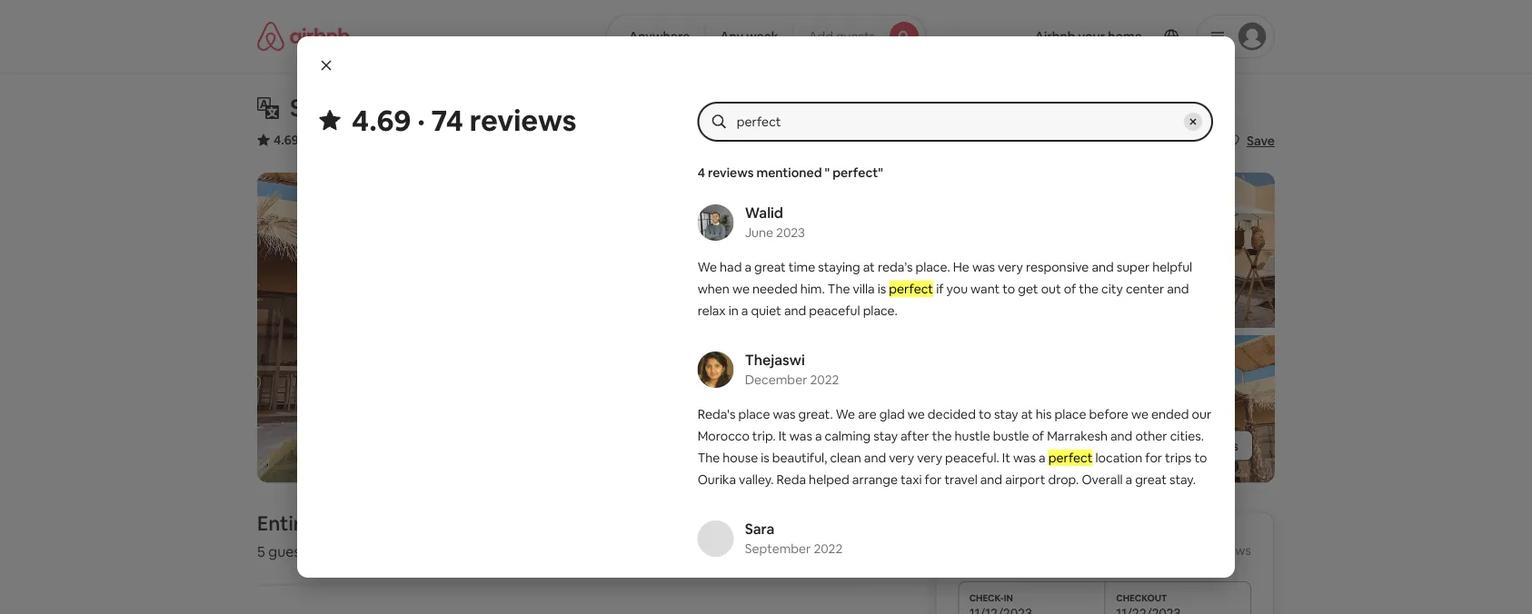 Task type: locate. For each thing, give the bounding box(es) containing it.
2022
[[810, 372, 839, 388], [814, 541, 843, 557]]

1 vertical spatial perfect
[[1048, 450, 1093, 466]]

1 horizontal spatial we
[[836, 406, 855, 423]]

74
[[431, 101, 464, 139], [309, 132, 323, 148], [1190, 542, 1204, 558]]

is down reda's
[[878, 281, 886, 297]]

sara
[[745, 519, 775, 538]]

a inside . also the gardien that will be attending the villa is such a kindhearted man
[[1088, 597, 1095, 613]]

guests
[[836, 28, 875, 45], [268, 543, 313, 561]]

for right taxi
[[925, 472, 942, 488]]

1 vertical spatial great
[[1135, 472, 1167, 488]]

perfect
[[889, 281, 933, 297], [1048, 450, 1093, 466]]

the inside 'if you want to get out of the city center and relax in a quiet and peaceful place.'
[[1079, 281, 1099, 297]]

stay left .
[[698, 597, 722, 613]]

a right 'in'
[[741, 303, 748, 319]]

0 horizontal spatial of
[[796, 575, 808, 592]]

0 vertical spatial of
[[1064, 281, 1076, 297]]

very up get
[[998, 259, 1023, 275]]

2022 up great.
[[810, 372, 839, 388]]

is inside . also the gardien that will be attending the villa is such a kindhearted man
[[1047, 597, 1055, 613]]

is left such
[[1047, 597, 1055, 613]]

to
[[1003, 281, 1015, 297], [979, 406, 991, 423], [1194, 450, 1207, 466], [959, 575, 972, 592]]

villa inside the we had a great time staying at reda's place. he was very responsive and super helpful when we needed him. the villa is
[[853, 281, 875, 297]]

1 horizontal spatial place
[[1055, 406, 1086, 423]]

everything
[[975, 575, 1038, 592]]

we up 'in'
[[732, 281, 750, 297]]

2 vertical spatial of
[[796, 575, 808, 592]]

a down location
[[1126, 472, 1132, 488]]

1 vertical spatial reda
[[698, 575, 727, 592]]

great up needed
[[754, 259, 786, 275]]

any week button
[[705, 15, 794, 58]]

the left best on the bottom of page
[[811, 575, 831, 592]]

photos
[[1196, 438, 1239, 454]]

0 horizontal spatial for
[[925, 472, 942, 488]]

1 vertical spatial he
[[900, 575, 917, 592]]

we left told
[[1041, 575, 1058, 592]]

the inside reda's place was great. we are glad we decided to stay at his place before we ended our morocco trip. it was a calming stay after the hustle bustle of marrakesh and other cities. the house is beautiful, clean and very very peaceful. it was a
[[932, 428, 952, 444]]

0 horizontal spatial place
[[738, 406, 770, 423]]

villa right entire
[[317, 511, 353, 537]]

1 horizontal spatial of
[[1032, 428, 1044, 444]]

great.
[[798, 406, 833, 423]]

to inside reda's place was great. we are glad we decided to stay at his place before we ended our morocco trip. it was a calming stay after the hustle bustle of marrakesh and other cities. the house is beautiful, clean and very very peaceful. it was a
[[979, 406, 991, 423]]

1 vertical spatial of
[[1032, 428, 1044, 444]]

reda is truly one of the best hosts. he listens to everything we told him and made our stay
[[698, 575, 1192, 613]]

1 horizontal spatial the
[[828, 281, 850, 297]]

save
[[1247, 133, 1275, 149]]

we inside the we had a great time staying at reda's place. he was very responsive and super helpful when we needed him. the villa is
[[732, 281, 750, 297]]

at
[[863, 259, 875, 275], [1021, 406, 1033, 423]]

0 horizontal spatial he
[[900, 575, 917, 592]]

0 horizontal spatial place.
[[863, 303, 898, 319]]

a inside 'location for trips to ourika valley. reda helped arrange taxi for travel and airport drop. overall a great stay.'
[[1126, 472, 1132, 488]]

perfect down reda's
[[889, 281, 933, 297]]

place. right peaceful
[[863, 303, 898, 319]]

"
[[825, 164, 830, 181]]

1 horizontal spatial 74
[[431, 101, 464, 139]]

stunning
[[290, 93, 389, 123]]

by reda
[[428, 511, 503, 537]]

a right such
[[1088, 597, 1095, 613]]

we inside reda's place was great. we are glad we decided to stay at his place before we ended our morocco trip. it was a calming stay after the hustle bustle of marrakesh and other cities. the house is beautiful, clean and very very peaceful. it was a
[[836, 406, 855, 423]]

him
[[1087, 575, 1108, 592]]

0 vertical spatial we
[[698, 259, 717, 275]]

reda's place was great. we are glad we decided to stay at his place before we ended our morocco trip. it was a calming stay after the hustle bustle of marrakesh and other cities. the house is beautiful, clean and very very peaceful. it was a
[[698, 406, 1211, 466]]

villa down staying
[[853, 281, 875, 297]]

· left marrakech-
[[417, 101, 425, 139]]

he inside reda is truly one of the best hosts. he listens to everything we told him and made our stay
[[900, 575, 917, 592]]

1 vertical spatial our
[[1172, 575, 1192, 592]]

great left stay.
[[1135, 472, 1167, 488]]

to up hustle
[[979, 406, 991, 423]]

1 vertical spatial guests
[[268, 543, 313, 561]]

for down "other"
[[1145, 450, 1162, 466]]

we up when
[[698, 259, 717, 275]]

place up the marrakesh at the bottom of the page
[[1055, 406, 1086, 423]]

the up ourika
[[698, 450, 720, 466]]

reda left truly
[[698, 575, 727, 592]]

the inside reda is truly one of the best hosts. he listens to everything we told him and made our stay
[[811, 575, 831, 592]]

1 horizontal spatial great
[[1135, 472, 1167, 488]]

clear search image
[[1189, 117, 1198, 126]]

of inside reda's place was great. we are glad we decided to stay at his place before we ended our morocco trip. it was a calming stay after the hustle bustle of marrakesh and other cities. the house is beautiful, clean and very very peaceful. it was a
[[1032, 428, 1044, 444]]

for
[[1145, 450, 1162, 466], [925, 472, 942, 488]]

morocco inside reda's place was great. we are glad we decided to stay at his place before we ended our morocco trip. it was a calming stay after the hustle bustle of marrakesh and other cities. the house is beautiful, clean and very very peaceful. it was a
[[698, 428, 750, 444]]

was up beautiful,
[[790, 428, 812, 444]]

him.
[[800, 281, 825, 297]]

to right all
[[1194, 450, 1207, 466]]

we up "other"
[[1131, 406, 1149, 423]]

perfect for walid
[[889, 281, 933, 297]]

0 vertical spatial villa
[[853, 281, 875, 297]]

to inside 'location for trips to ourika valley. reda helped arrange taxi for travel and airport drop. overall a great stay.'
[[1194, 450, 1207, 466]]

morocco inside · marrakech, marrakech-safi, morocco
[[555, 132, 608, 148]]

house
[[723, 450, 758, 466]]

morocco down reda's
[[698, 428, 750, 444]]

1 horizontal spatial place.
[[915, 259, 950, 275]]

a down great.
[[815, 428, 822, 444]]

place. inside the we had a great time staying at reda's place. he was very responsive and super helpful when we needed him. the villa is
[[915, 259, 950, 275]]

glad
[[879, 406, 905, 423]]

was up want
[[972, 259, 995, 275]]

was
[[972, 259, 995, 275], [773, 406, 796, 423], [790, 428, 812, 444], [1013, 450, 1036, 466]]

is down "trip."
[[761, 450, 769, 466]]

1 vertical spatial 2022
[[814, 541, 843, 557]]

0 horizontal spatial we
[[698, 259, 717, 275]]

0 horizontal spatial stay
[[698, 597, 722, 613]]

to inside reda is truly one of the best hosts. he listens to everything we told him and made our stay
[[959, 575, 972, 592]]

1 horizontal spatial at
[[1021, 406, 1033, 423]]

peaceful
[[809, 303, 860, 319]]

very
[[998, 259, 1023, 275], [889, 450, 914, 466], [917, 450, 942, 466]]

2022 inside sara september 2022
[[814, 541, 843, 557]]

0 vertical spatial 2022
[[810, 372, 839, 388]]

1 vertical spatial place.
[[863, 303, 898, 319]]

villa inside entire villa hosted by reda 5 guests
[[317, 511, 353, 537]]

perfect for thejaswi
[[1048, 450, 1093, 466]]

place
[[738, 406, 770, 423], [1055, 406, 1086, 423]]

the down decided
[[932, 428, 952, 444]]

Search reviews, Press 'Enter' to search text field
[[734, 113, 1177, 131]]

1 horizontal spatial he
[[953, 259, 969, 275]]

0 vertical spatial place.
[[915, 259, 950, 275]]

0 vertical spatial reda
[[776, 472, 806, 488]]

and right the him
[[1111, 575, 1133, 592]]

place. up if
[[915, 259, 950, 275]]

1 vertical spatial villa
[[317, 511, 353, 537]]

when
[[698, 281, 730, 297]]

our inside reda is truly one of the best hosts. he listens to everything we told him and made our stay
[[1172, 575, 1192, 592]]

of right out
[[1064, 281, 1076, 297]]

1 vertical spatial it
[[1002, 450, 1010, 466]]

mentioned
[[756, 164, 822, 181]]

1 vertical spatial we
[[836, 406, 855, 423]]

any week
[[720, 28, 779, 45]]

1 vertical spatial at
[[1021, 406, 1033, 423]]

2 vertical spatial stay
[[698, 597, 722, 613]]

stay up bustle
[[994, 406, 1018, 423]]

None search field
[[606, 15, 926, 58]]

0 horizontal spatial morocco
[[555, 132, 608, 148]]

peaceful.
[[945, 450, 999, 466]]

1 horizontal spatial perfect
[[1048, 450, 1093, 466]]

0 vertical spatial morocco
[[555, 132, 608, 148]]

1 vertical spatial the
[[698, 450, 720, 466]]

decided
[[928, 406, 976, 423]]

0 horizontal spatial very
[[889, 450, 914, 466]]

stunning bali marrakech pool villa image 5 image
[[1028, 335, 1275, 483]]

taxi
[[901, 472, 922, 488]]

a right had
[[745, 259, 752, 275]]

morocco down the "pool"
[[555, 132, 608, 148]]

1 horizontal spatial ·
[[378, 132, 382, 151]]

5
[[257, 543, 265, 561]]

we
[[732, 281, 750, 297], [908, 406, 925, 423], [1131, 406, 1149, 423], [1041, 575, 1058, 592]]

0 vertical spatial great
[[754, 259, 786, 275]]

of right one
[[796, 575, 808, 592]]

quiet
[[751, 303, 781, 319]]

stunning bali marrakech pool villa image 1 image
[[257, 173, 766, 483]]

2 horizontal spatial stay
[[994, 406, 1018, 423]]

to left get
[[1003, 281, 1015, 297]]

1 horizontal spatial it
[[1002, 450, 1010, 466]]

stay down glad on the right of the page
[[874, 428, 898, 444]]

it right "trip."
[[779, 428, 787, 444]]

0 vertical spatial at
[[863, 259, 875, 275]]

· right 74 reviews button
[[378, 132, 382, 151]]

he up you at top
[[953, 259, 969, 275]]

automatically translated title: stunning bali marrakech pool villa image
[[257, 97, 279, 119]]

2 horizontal spatial ·
[[417, 101, 425, 139]]

guests right "add"
[[836, 28, 875, 45]]

0 horizontal spatial villa
[[317, 511, 353, 537]]

trip.
[[752, 428, 776, 444]]

·
[[417, 101, 425, 139], [302, 132, 305, 148], [378, 132, 382, 151]]

stunning bali marrakech pool villa
[[290, 93, 661, 123]]

he inside the we had a great time staying at reda's place. he was very responsive and super helpful when we needed him. the villa is
[[953, 259, 969, 275]]

staying
[[818, 259, 860, 275]]

such
[[1058, 597, 1085, 613]]

0 vertical spatial it
[[779, 428, 787, 444]]

guests down entire
[[268, 543, 313, 561]]

of down his
[[1032, 428, 1044, 444]]

the
[[828, 281, 850, 297], [698, 450, 720, 466]]

0 horizontal spatial reda
[[698, 575, 727, 592]]

our
[[1192, 406, 1211, 423], [1172, 575, 1192, 592]]

the down staying
[[828, 281, 850, 297]]

it down bustle
[[1002, 450, 1010, 466]]

0 horizontal spatial guests
[[268, 543, 313, 561]]

bustle
[[993, 428, 1029, 444]]

sara image
[[698, 521, 734, 557], [698, 521, 734, 557]]

1 horizontal spatial guests
[[836, 28, 875, 45]]

place up "trip."
[[738, 406, 770, 423]]

we
[[698, 259, 717, 275], [836, 406, 855, 423]]

4.69 · 74 reviews inside dialog
[[352, 101, 577, 139]]

0 vertical spatial the
[[828, 281, 850, 297]]

a inside 'if you want to get out of the city center and relax in a quiet and peaceful place.'
[[741, 303, 748, 319]]

he up will on the right bottom of the page
[[900, 575, 917, 592]]

1 horizontal spatial reda
[[776, 472, 806, 488]]

0 vertical spatial stay
[[994, 406, 1018, 423]]

1 horizontal spatial very
[[917, 450, 942, 466]]

walid image
[[698, 204, 734, 241], [698, 204, 734, 241]]

0 vertical spatial guests
[[836, 28, 875, 45]]

beautiful,
[[772, 450, 827, 466]]

our up cities.
[[1192, 406, 1211, 423]]

perfect down the marrakesh at the bottom of the page
[[1048, 450, 1093, 466]]

and up 'arrange'
[[864, 450, 886, 466]]

and down helpful
[[1167, 281, 1189, 297]]

morocco
[[555, 132, 608, 148], [698, 428, 750, 444]]

had
[[720, 259, 742, 275]]

the inside reda's place was great. we are glad we decided to stay at his place before we ended our morocco trip. it was a calming stay after the hustle bustle of marrakesh and other cities. the house is beautiful, clean and very very peaceful. it was a
[[698, 450, 720, 466]]

great
[[754, 259, 786, 275], [1135, 472, 1167, 488]]

place.
[[915, 259, 950, 275], [863, 303, 898, 319]]

thejaswi
[[745, 350, 805, 369]]

2 vertical spatial villa
[[1022, 597, 1044, 613]]

1 vertical spatial morocco
[[698, 428, 750, 444]]

0 horizontal spatial the
[[698, 450, 720, 466]]

december
[[745, 372, 807, 388]]

villa down everything
[[1022, 597, 1044, 613]]

2022 up best on the bottom of page
[[814, 541, 843, 557]]

the left the city
[[1079, 281, 1099, 297]]

0 vertical spatial he
[[953, 259, 969, 275]]

1 place from the left
[[738, 406, 770, 423]]

2022 inside thejaswi december 2022
[[810, 372, 839, 388]]

very up taxi
[[889, 450, 914, 466]]

and up the city
[[1092, 259, 1114, 275]]

1 horizontal spatial for
[[1145, 450, 1162, 466]]

and inside 'location for trips to ourika valley. reda helped arrange taxi for travel and airport drop. overall a great stay.'
[[980, 472, 1002, 488]]

our inside reda's place was great. we are glad we decided to stay at his place before we ended our morocco trip. it was a calming stay after the hustle bustle of marrakesh and other cities. the house is beautiful, clean and very very peaceful. it was a
[[1192, 406, 1211, 423]]

1 horizontal spatial 4.69
[[352, 101, 411, 139]]

0 vertical spatial our
[[1192, 406, 1211, 423]]

man
[[1172, 597, 1198, 613]]

· left 74 reviews button
[[302, 132, 305, 148]]

add
[[808, 28, 833, 45]]

2022 for thejaswi
[[810, 372, 839, 388]]

is inside the we had a great time staying at reda's place. he was very responsive and super helpful when we needed him. the villa is
[[878, 281, 886, 297]]

the inside the we had a great time staying at reda's place. he was very responsive and super helpful when we needed him. the villa is
[[828, 281, 850, 297]]

0 vertical spatial perfect
[[889, 281, 933, 297]]

2 horizontal spatial villa
[[1022, 597, 1044, 613]]

drop.
[[1048, 472, 1079, 488]]

marrakech-
[[458, 132, 527, 148]]

0 horizontal spatial great
[[754, 259, 786, 275]]

our up man
[[1172, 575, 1192, 592]]

told
[[1061, 575, 1084, 592]]

at left his
[[1021, 406, 1033, 423]]

to up attending
[[959, 575, 972, 592]]

marrakech,
[[389, 132, 456, 148]]

a inside the we had a great time staying at reda's place. he was very responsive and super helpful when we needed him. the villa is
[[745, 259, 752, 275]]

74 inside dialog
[[431, 101, 464, 139]]

we left are at the right bottom of the page
[[836, 406, 855, 423]]

very down after
[[917, 450, 942, 466]]

relax
[[698, 303, 726, 319]]

2 horizontal spatial very
[[998, 259, 1023, 275]]

a
[[745, 259, 752, 275], [741, 303, 748, 319], [815, 428, 822, 444], [1039, 450, 1046, 466], [1126, 472, 1132, 488], [1088, 597, 1095, 613]]

learn more about the host, reda. image
[[800, 512, 851, 563], [800, 512, 851, 563]]

0 horizontal spatial at
[[863, 259, 875, 275]]

show all photos button
[[1109, 430, 1253, 461]]

reda down beautiful,
[[776, 472, 806, 488]]

1 horizontal spatial villa
[[853, 281, 875, 297]]

0 horizontal spatial it
[[779, 428, 787, 444]]

is left truly
[[730, 575, 739, 592]]

1 vertical spatial stay
[[874, 428, 898, 444]]

and down peaceful.
[[980, 472, 1002, 488]]

marrakech
[[438, 93, 556, 123]]

1 horizontal spatial morocco
[[698, 428, 750, 444]]

helped
[[809, 472, 849, 488]]

0 horizontal spatial perfect
[[889, 281, 933, 297]]

of
[[1064, 281, 1076, 297], [1032, 428, 1044, 444], [796, 575, 808, 592]]

2 horizontal spatial of
[[1064, 281, 1076, 297]]

at left reda's
[[863, 259, 875, 275]]



Task type: vqa. For each thing, say whether or not it's contained in the screenshot.
provided within the Emergency contact Not provided
no



Task type: describe. For each thing, give the bounding box(es) containing it.
ended
[[1151, 406, 1189, 423]]

none search field containing anywhere
[[606, 15, 926, 58]]

we up after
[[908, 406, 925, 423]]

pool
[[561, 93, 609, 123]]

74 reviews button
[[309, 131, 371, 149]]

we had a great time staying at reda's place. he was very responsive and super helpful when we needed him. the villa is
[[698, 259, 1192, 297]]

calming
[[825, 428, 871, 444]]

very inside the we had a great time staying at reda's place. he was very responsive and super helpful when we needed him. the villa is
[[998, 259, 1023, 275]]

his
[[1036, 406, 1052, 423]]

our for sara
[[1172, 575, 1192, 592]]

the down everything
[[999, 597, 1019, 613]]

location
[[1095, 450, 1142, 466]]

1 vertical spatial for
[[925, 472, 942, 488]]

share
[[1173, 133, 1207, 149]]

stay inside reda is truly one of the best hosts. he listens to everything we told him and made our stay
[[698, 597, 722, 613]]

before
[[1089, 406, 1129, 423]]

anywhere
[[629, 28, 690, 45]]

4.69 · 74 reviews dialog
[[297, 36, 1235, 614]]

4 reviews mentioned " perfect"
[[698, 164, 883, 181]]

and inside reda is truly one of the best hosts. he listens to everything we told him and made our stay
[[1111, 575, 1133, 592]]

marrakech, marrakech-safi, morocco button
[[389, 129, 608, 151]]

stunning bali marrakech pool villa image 3 image
[[773, 335, 1020, 483]]

was inside the we had a great time staying at reda's place. he was very responsive and super helpful when we needed him. the villa is
[[972, 259, 995, 275]]

clean
[[830, 450, 861, 466]]

anywhere button
[[606, 15, 705, 58]]

a up airport
[[1039, 450, 1046, 466]]

reda inside 'location for trips to ourika valley. reda helped arrange taxi for travel and airport drop. overall a great stay.'
[[776, 472, 806, 488]]

stunning bali marrakech pool villa image 2 image
[[773, 173, 1020, 328]]

at inside the we had a great time staying at reda's place. he was very responsive and super helpful when we needed him. the villa is
[[863, 259, 875, 275]]

and up location
[[1110, 428, 1133, 444]]

was up airport
[[1013, 450, 1036, 466]]

reda's
[[878, 259, 913, 275]]

want
[[971, 281, 1000, 297]]

4.69 inside dialog
[[352, 101, 411, 139]]

in
[[728, 303, 739, 319]]

add guests
[[808, 28, 875, 45]]

kindhearted
[[1098, 597, 1169, 613]]

travel
[[944, 472, 978, 488]]

all
[[1180, 438, 1194, 454]]

reda inside reda is truly one of the best hosts. he listens to everything we told him and made our stay
[[698, 575, 727, 592]]

villa
[[614, 93, 661, 123]]

hosts.
[[863, 575, 897, 592]]

thejaswi image
[[698, 352, 734, 388]]

· inside · marrakech, marrakech-safi, morocco
[[378, 132, 382, 151]]

show
[[1145, 438, 1178, 454]]

74 reviews
[[1190, 542, 1251, 558]]

stunning bali marrakech pool villa image 4 image
[[1028, 173, 1275, 328]]

· inside dialog
[[417, 101, 425, 139]]

one
[[771, 575, 793, 592]]

best
[[833, 575, 860, 592]]

if you want to get out of the city center and relax in a quiet and peaceful place.
[[698, 281, 1189, 319]]

will
[[900, 597, 918, 613]]

responsive
[[1026, 259, 1089, 275]]

june
[[745, 224, 773, 241]]

safi,
[[527, 132, 552, 148]]

great inside the we had a great time staying at reda's place. he was very responsive and super helpful when we needed him. the villa is
[[754, 259, 786, 275]]

arrange
[[852, 472, 898, 488]]

.
[[769, 597, 772, 613]]

time
[[789, 259, 815, 275]]

place. inside 'if you want to get out of the city center and relax in a quiet and peaceful place.'
[[863, 303, 898, 319]]

0 vertical spatial for
[[1145, 450, 1162, 466]]

cities.
[[1170, 428, 1204, 444]]

hustle
[[955, 428, 990, 444]]

airport
[[1005, 472, 1045, 488]]

the right also
[[803, 597, 823, 613]]

2023
[[776, 224, 805, 241]]

get
[[1018, 281, 1038, 297]]

add guests button
[[793, 15, 926, 58]]

are
[[858, 406, 877, 423]]

if
[[936, 281, 944, 297]]

made
[[1136, 575, 1170, 592]]

. also the gardien that will be attending the villa is such a kindhearted man
[[698, 597, 1198, 614]]

listens
[[919, 575, 956, 592]]

week
[[746, 28, 779, 45]]

of inside 'if you want to get out of the city center and relax in a quiet and peaceful place.'
[[1064, 281, 1076, 297]]

gardien
[[825, 597, 870, 613]]

· marrakech, marrakech-safi, morocco
[[378, 132, 608, 151]]

super
[[1117, 259, 1150, 275]]

also
[[775, 597, 800, 613]]

other
[[1135, 428, 1167, 444]]

villa inside . also the gardien that will be attending the villa is such a kindhearted man
[[1022, 597, 1044, 613]]

0 horizontal spatial 74
[[309, 132, 323, 148]]

4
[[698, 164, 705, 181]]

to inside 'if you want to get out of the city center and relax in a quiet and peaceful place.'
[[1003, 281, 1015, 297]]

great inside 'location for trips to ourika valley. reda helped arrange taxi for travel and airport drop. overall a great stay.'
[[1135, 472, 1167, 488]]

trips
[[1165, 450, 1192, 466]]

1 horizontal spatial stay
[[874, 428, 898, 444]]

2 place from the left
[[1055, 406, 1086, 423]]

guests inside add guests button
[[836, 28, 875, 45]]

city
[[1101, 281, 1123, 297]]

september
[[745, 541, 811, 557]]

and inside the we had a great time staying at reda's place. he was very responsive and super helpful when we needed him. the villa is
[[1092, 259, 1114, 275]]

walid june 2023
[[745, 203, 805, 241]]

and down the him.
[[784, 303, 806, 319]]

be
[[921, 597, 936, 613]]

after
[[901, 428, 929, 444]]

you
[[946, 281, 968, 297]]

0 horizontal spatial ·
[[302, 132, 305, 148]]

is inside reda's place was great. we are glad we decided to stay at his place before we ended our morocco trip. it was a calming stay after the hustle bustle of marrakesh and other cities. the house is beautiful, clean and very very peaceful. it was a
[[761, 450, 769, 466]]

share button
[[1144, 125, 1214, 156]]

valley.
[[739, 472, 774, 488]]

2022 for sara
[[814, 541, 843, 557]]

attending
[[939, 597, 997, 613]]

location for trips to ourika valley. reda helped arrange taxi for travel and airport drop. overall a great stay.
[[698, 450, 1207, 488]]

that
[[873, 597, 897, 613]]

save button
[[1218, 125, 1282, 156]]

0 horizontal spatial 4.69
[[274, 132, 299, 148]]

was up "trip."
[[773, 406, 796, 423]]

our for thejaswi
[[1192, 406, 1211, 423]]

we inside the we had a great time staying at reda's place. he was very responsive and super helpful when we needed him. the villa is
[[698, 259, 717, 275]]

entire
[[257, 511, 312, 537]]

profile element
[[948, 0, 1275, 73]]

is inside reda is truly one of the best hosts. he listens to everything we told him and made our stay
[[730, 575, 739, 592]]

sara september 2022
[[745, 519, 843, 557]]

reda's
[[698, 406, 736, 423]]

thejaswi december 2022
[[745, 350, 839, 388]]

perfect"
[[833, 164, 883, 181]]

we inside reda is truly one of the best hosts. he listens to everything we told him and made our stay
[[1041, 575, 1058, 592]]

thejaswi image
[[698, 352, 734, 388]]

2 horizontal spatial 74
[[1190, 542, 1204, 558]]

of inside reda is truly one of the best hosts. he listens to everything we told him and made our stay
[[796, 575, 808, 592]]

needed
[[752, 281, 798, 297]]

hosted
[[357, 511, 423, 537]]

ourika
[[698, 472, 736, 488]]

at inside reda's place was great. we are glad we decided to stay at his place before we ended our morocco trip. it was a calming stay after the hustle bustle of marrakesh and other cities. the house is beautiful, clean and very very peaceful. it was a
[[1021, 406, 1033, 423]]

guests inside entire villa hosted by reda 5 guests
[[268, 543, 313, 561]]

overall
[[1082, 472, 1123, 488]]

bali
[[394, 93, 433, 123]]

walid
[[745, 203, 783, 222]]



